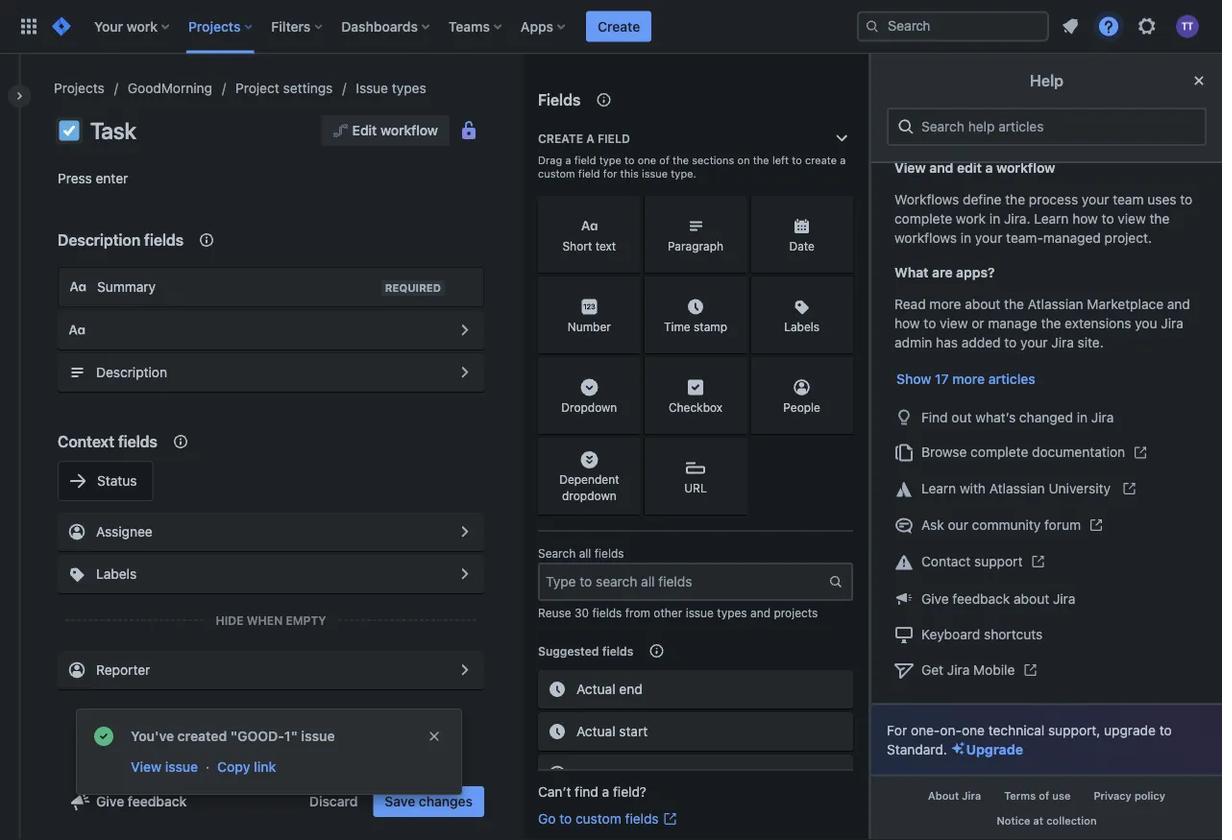 Task type: locate. For each thing, give the bounding box(es) containing it.
how down the read
[[895, 315, 920, 331]]

feedback inside the give feedback about jira link
[[953, 590, 1010, 606]]

dependent dropdown
[[559, 473, 619, 503]]

1 vertical spatial field
[[574, 154, 596, 167]]

actual for actual start
[[576, 724, 616, 740]]

other
[[654, 606, 682, 620]]

go
[[538, 811, 556, 827]]

2 vertical spatial open field configuration image
[[453, 563, 477, 586]]

custom down "can't find a field?" in the bottom of the page
[[575, 811, 621, 827]]

jira
[[1161, 315, 1184, 331], [1051, 334, 1074, 350], [1091, 409, 1114, 424], [1053, 590, 1076, 606], [947, 661, 970, 677], [962, 790, 981, 803]]

about up or
[[965, 296, 1000, 312]]

0 vertical spatial one
[[638, 154, 656, 167]]

read
[[895, 296, 926, 312]]

0 horizontal spatial feedback
[[128, 794, 187, 810]]

labels up people
[[784, 320, 820, 333]]

1 horizontal spatial create
[[598, 18, 640, 34]]

your
[[94, 18, 123, 34]]

workflows
[[895, 230, 957, 245]]

0 horizontal spatial in
[[961, 230, 971, 245]]

labels down assignee at left bottom
[[96, 566, 137, 582]]

0 vertical spatial custom
[[538, 168, 575, 180]]

1 vertical spatial actual
[[576, 724, 616, 740]]

"good-
[[230, 729, 284, 745]]

0 vertical spatial projects
[[188, 18, 241, 34]]

open field configuration image inside reporter button
[[453, 659, 477, 682]]

view inside workflows define the process your team uses to complete work in jira. learn how to view the workflows in your team-managed project.
[[1118, 210, 1146, 226]]

0 horizontal spatial how
[[895, 315, 920, 331]]

custom inside drag a field type to one of the sections on the left to create a custom field for this issue type.
[[538, 168, 575, 180]]

workflows
[[895, 191, 959, 207]]

one up this
[[638, 154, 656, 167]]

more information image down text
[[616, 279, 639, 302]]

1 vertical spatial projects
[[54, 80, 105, 96]]

1 horizontal spatial how
[[1072, 210, 1098, 226]]

2 open field configuration image from the top
[[453, 659, 477, 682]]

and inside read more about the atlassian marketplace and how to view or manage the extensions you jira admin has added to your jira site.
[[1167, 296, 1190, 312]]

issue types link
[[356, 77, 426, 100]]

2 horizontal spatial your
[[1082, 191, 1109, 207]]

one inside for one-on-one technical support, upgrade to standard.
[[962, 723, 985, 739]]

fields right 30
[[592, 606, 622, 620]]

0 horizontal spatial view
[[131, 760, 161, 775]]

view up "workflows"
[[895, 159, 926, 175]]

1 horizontal spatial in
[[990, 210, 1000, 226]]

0 horizontal spatial workflow
[[380, 123, 438, 138]]

learn down process
[[1034, 210, 1069, 226]]

notifications image
[[1059, 15, 1082, 38]]

one-
[[911, 723, 940, 739]]

hide
[[216, 614, 244, 627]]

1 vertical spatial labels
[[96, 566, 137, 582]]

site.
[[1078, 334, 1104, 350]]

banner containing your work
[[0, 0, 1222, 54]]

of left sections
[[659, 154, 670, 167]]

workflow
[[380, 123, 438, 138], [996, 159, 1055, 175]]

1 vertical spatial in
[[961, 230, 971, 245]]

1 vertical spatial open field configuration image
[[453, 659, 477, 682]]

1 vertical spatial view
[[940, 315, 968, 331]]

open field configuration image inside assignee button
[[453, 521, 477, 544]]

keyboard shortcuts
[[921, 626, 1043, 642]]

complete down what's
[[971, 444, 1028, 460]]

0 vertical spatial complete
[[895, 210, 952, 226]]

custom
[[538, 168, 575, 180], [575, 811, 621, 827]]

more
[[930, 296, 961, 312], [952, 371, 985, 387]]

fields left more information about the context fields image at the left
[[118, 433, 158, 451]]

of left use at bottom
[[1039, 790, 1049, 803]]

atlassian up extensions on the right of page
[[1028, 296, 1083, 312]]

view up has at the top right
[[940, 315, 968, 331]]

create up drag
[[538, 132, 583, 145]]

your down "manage"
[[1020, 334, 1048, 350]]

more information about the context fields image
[[169, 430, 192, 453]]

0 vertical spatial open field configuration image
[[453, 361, 477, 384]]

about
[[965, 296, 1000, 312], [1014, 590, 1049, 606]]

2 vertical spatial your
[[1020, 334, 1048, 350]]

more down 'what are apps?'
[[930, 296, 961, 312]]

more information image up dependent
[[616, 440, 639, 463]]

2 vertical spatial and
[[750, 606, 771, 620]]

give
[[921, 590, 949, 606], [96, 794, 124, 810]]

a right create
[[840, 154, 846, 167]]

projects inside popup button
[[188, 18, 241, 34]]

labels inside button
[[96, 566, 137, 582]]

one
[[638, 154, 656, 167], [962, 723, 985, 739]]

1 horizontal spatial projects
[[188, 18, 241, 34]]

actual inside button
[[576, 724, 616, 740]]

in left jira.
[[990, 210, 1000, 226]]

close image
[[1188, 69, 1211, 92]]

0 horizontal spatial view
[[940, 315, 968, 331]]

and left projects
[[750, 606, 771, 620]]

contact support
[[921, 553, 1023, 569]]

browse
[[921, 444, 967, 460]]

more information about the fields image
[[592, 88, 615, 111]]

to right uses
[[1180, 191, 1193, 207]]

atlassian down browse complete documentation
[[989, 480, 1045, 496]]

you've
[[131, 729, 174, 745]]

1 vertical spatial learn
[[921, 480, 956, 496]]

summary
[[97, 279, 156, 295]]

create inside button
[[598, 18, 640, 34]]

fields
[[538, 91, 581, 109]]

actual left end
[[576, 682, 616, 698]]

0 vertical spatial actual
[[576, 682, 616, 698]]

issue inside drag a field type to one of the sections on the left to create a custom field for this issue type.
[[642, 168, 668, 180]]

to
[[625, 154, 635, 167], [792, 154, 802, 167], [1180, 191, 1193, 207], [1102, 210, 1114, 226], [924, 315, 936, 331], [1004, 334, 1017, 350], [1159, 723, 1172, 739], [559, 811, 572, 827]]

0 vertical spatial labels
[[784, 320, 820, 333]]

0 vertical spatial more
[[930, 296, 961, 312]]

feedback inside the give feedback button
[[128, 794, 187, 810]]

0 vertical spatial learn
[[1034, 210, 1069, 226]]

0 vertical spatial your
[[1082, 191, 1109, 207]]

0 vertical spatial feedback
[[953, 590, 1010, 606]]

technical
[[988, 723, 1045, 739]]

0 vertical spatial of
[[659, 154, 670, 167]]

1 vertical spatial description
[[96, 365, 167, 380]]

this
[[620, 168, 639, 180]]

1 horizontal spatial and
[[929, 159, 953, 175]]

learn inside workflows define the process your team uses to complete work in jira. learn how to view the workflows in your team-managed project.
[[1034, 210, 1069, 226]]

0 horizontal spatial about
[[965, 296, 1000, 312]]

discard
[[309, 794, 358, 810]]

open field configuration image
[[453, 319, 477, 342], [453, 659, 477, 682]]

workflow right edit
[[380, 123, 438, 138]]

alert
[[77, 710, 461, 795]]

and left edit
[[929, 159, 953, 175]]

a
[[586, 132, 595, 145], [565, 154, 571, 167], [840, 154, 846, 167], [985, 159, 993, 175], [602, 784, 609, 800]]

work down the define
[[956, 210, 986, 226]]

terms of use link
[[993, 785, 1082, 809]]

actual inside 'button'
[[576, 682, 616, 698]]

about inside read more about the atlassian marketplace and how to view or manage the extensions you jira admin has added to your jira site.
[[965, 296, 1000, 312]]

learn
[[1034, 210, 1069, 226], [921, 480, 956, 496]]

0 vertical spatial workflow
[[380, 123, 438, 138]]

edit
[[352, 123, 377, 138]]

how
[[1072, 210, 1098, 226], [895, 315, 920, 331]]

teams button
[[443, 11, 509, 42]]

how up managed
[[1072, 210, 1098, 226]]

feedback up keyboard shortcuts
[[953, 590, 1010, 606]]

created
[[177, 729, 227, 745]]

0 horizontal spatial learn
[[921, 480, 956, 496]]

2 vertical spatial field
[[578, 168, 600, 180]]

field down create a field
[[574, 154, 596, 167]]

1 vertical spatial one
[[962, 723, 985, 739]]

give down success image
[[96, 794, 124, 810]]

more information image
[[616, 359, 639, 382]]

dismiss image
[[427, 729, 442, 745]]

atlassian
[[1028, 296, 1083, 312], [989, 480, 1045, 496]]

3 open field configuration image from the top
[[453, 563, 477, 586]]

view down team
[[1118, 210, 1146, 226]]

sidebar navigation image
[[0, 77, 42, 115]]

create for create
[[598, 18, 640, 34]]

the
[[673, 154, 689, 167], [753, 154, 769, 167], [1005, 191, 1025, 207], [1150, 210, 1170, 226], [1004, 296, 1024, 312], [1041, 315, 1061, 331]]

actual end button
[[538, 671, 853, 709]]

0 horizontal spatial give
[[96, 794, 124, 810]]

1 horizontal spatial view
[[1118, 210, 1146, 226]]

2 open field configuration image from the top
[[453, 521, 477, 544]]

projects up issue type icon
[[54, 80, 105, 96]]

your left team-
[[975, 230, 1002, 245]]

upgrade link
[[951, 741, 1023, 760]]

give down contact
[[921, 590, 949, 606]]

view down you've
[[131, 760, 161, 775]]

0 horizontal spatial create
[[538, 132, 583, 145]]

status
[[97, 473, 137, 489]]

open field configuration image inside description 'button'
[[453, 361, 477, 384]]

description up the summary
[[58, 231, 140, 249]]

feedback down view issue link
[[128, 794, 187, 810]]

on-
[[940, 723, 962, 739]]

1 vertical spatial view
[[131, 760, 161, 775]]

0 vertical spatial about
[[965, 296, 1000, 312]]

work right "your" at left
[[127, 18, 158, 34]]

more information image
[[616, 198, 639, 221], [616, 279, 639, 302], [722, 359, 745, 382], [616, 440, 639, 463]]

time
[[664, 320, 691, 333]]

field up type
[[598, 132, 630, 145]]

0 vertical spatial view
[[1118, 210, 1146, 226]]

find out what's changed in jira link
[[887, 398, 1207, 434]]

you've created "good-1" issue
[[131, 729, 335, 745]]

complete up workflows
[[895, 210, 952, 226]]

1 horizontal spatial labels
[[784, 320, 820, 333]]

0 vertical spatial field
[[598, 132, 630, 145]]

your inside read more about the atlassian marketplace and how to view or manage the extensions you jira admin has added to your jira site.
[[1020, 334, 1048, 350]]

read more about the atlassian marketplace and how to view or manage the extensions you jira admin has added to your jira site.
[[895, 296, 1190, 350]]

1 vertical spatial about
[[1014, 590, 1049, 606]]

1 vertical spatial custom
[[575, 811, 621, 827]]

settings image
[[1136, 15, 1159, 38]]

1 actual from the top
[[576, 682, 616, 698]]

1 horizontal spatial your
[[1020, 334, 1048, 350]]

1 vertical spatial give
[[96, 794, 124, 810]]

jira left the site.
[[1051, 334, 1074, 350]]

0 vertical spatial open field configuration image
[[453, 319, 477, 342]]

collection
[[1046, 815, 1097, 827]]

alert containing you've created "good-1" issue
[[77, 710, 461, 795]]

issue right this
[[642, 168, 668, 180]]

0 horizontal spatial projects
[[54, 80, 105, 96]]

your left team
[[1082, 191, 1109, 207]]

jira software image
[[50, 15, 73, 38], [50, 15, 73, 38]]

projects for projects 'link'
[[54, 80, 105, 96]]

1 vertical spatial feedback
[[128, 794, 187, 810]]

1 vertical spatial open field configuration image
[[453, 521, 477, 544]]

17
[[935, 371, 949, 387]]

more information image down this
[[616, 198, 639, 221]]

one up upgrade link
[[962, 723, 985, 739]]

more information image down stamp
[[722, 359, 745, 382]]

0 vertical spatial types
[[392, 80, 426, 96]]

field for create
[[598, 132, 630, 145]]

with
[[960, 480, 986, 496]]

for one-on-one technical support, upgrade to standard.
[[887, 723, 1172, 758]]

project settings link
[[235, 77, 333, 100]]

1 vertical spatial types
[[717, 606, 747, 620]]

fields
[[144, 231, 184, 249], [118, 433, 158, 451], [594, 547, 624, 561], [592, 606, 622, 620], [602, 645, 634, 658], [625, 811, 659, 827]]

description up context fields
[[96, 365, 167, 380]]

to right upgrade
[[1159, 723, 1172, 739]]

0 horizontal spatial complete
[[895, 210, 952, 226]]

more right 17
[[952, 371, 985, 387]]

workflow up process
[[996, 159, 1055, 175]]

of
[[659, 154, 670, 167], [1039, 790, 1049, 803]]

what are apps?
[[895, 264, 995, 280]]

view and edit a workflow
[[895, 159, 1055, 175]]

1 horizontal spatial of
[[1039, 790, 1049, 803]]

open field configuration image
[[453, 361, 477, 384], [453, 521, 477, 544], [453, 563, 477, 586]]

open field configuration image for assignee
[[453, 521, 477, 544]]

learn with atlassian university
[[921, 480, 1114, 496]]

press
[[58, 171, 92, 186]]

0 vertical spatial how
[[1072, 210, 1098, 226]]

jira up keyboard shortcuts 'link'
[[1053, 590, 1076, 606]]

actual
[[576, 682, 616, 698], [576, 724, 616, 740]]

open field configuration image inside labels button
[[453, 563, 477, 586]]

1 vertical spatial work
[[956, 210, 986, 226]]

1 horizontal spatial about
[[1014, 590, 1049, 606]]

field left for
[[578, 168, 600, 180]]

a right drag
[[565, 154, 571, 167]]

more information image for short text
[[616, 198, 639, 221]]

0 vertical spatial give
[[921, 590, 949, 606]]

open field configuration image for labels
[[453, 563, 477, 586]]

go to custom fields
[[538, 811, 659, 827]]

0 vertical spatial atlassian
[[1028, 296, 1083, 312]]

to up project.
[[1102, 210, 1114, 226]]

0 vertical spatial create
[[598, 18, 640, 34]]

copy link button
[[215, 756, 278, 779]]

projects up project
[[188, 18, 241, 34]]

1 horizontal spatial workflow
[[996, 159, 1055, 175]]

create
[[598, 18, 640, 34], [538, 132, 583, 145]]

1 open field configuration image from the top
[[453, 319, 477, 342]]

banner
[[0, 0, 1222, 54]]

types down type to search all fields text box
[[717, 606, 747, 620]]

more information image for checkbox
[[722, 359, 745, 382]]

0 horizontal spatial labels
[[96, 566, 137, 582]]

a down more information about the fields image
[[586, 132, 595, 145]]

give for give feedback about jira
[[921, 590, 949, 606]]

give inside button
[[96, 794, 124, 810]]

create button
[[586, 11, 652, 42]]

help
[[1030, 72, 1064, 90]]

0 horizontal spatial your
[[975, 230, 1002, 245]]

ask
[[921, 517, 944, 533]]

a right edit
[[985, 159, 993, 175]]

upgrade
[[1104, 723, 1156, 739]]

0 horizontal spatial work
[[127, 18, 158, 34]]

1 horizontal spatial feedback
[[953, 590, 1010, 606]]

0 horizontal spatial of
[[659, 154, 670, 167]]

2 actual from the top
[[576, 724, 616, 740]]

forum
[[1044, 517, 1081, 533]]

jira right you
[[1161, 315, 1184, 331]]

suggested
[[538, 645, 599, 658]]

1 horizontal spatial work
[[956, 210, 986, 226]]

0 horizontal spatial one
[[638, 154, 656, 167]]

issue right other
[[686, 606, 714, 620]]

your
[[1082, 191, 1109, 207], [975, 230, 1002, 245], [1020, 334, 1048, 350]]

jira right about
[[962, 790, 981, 803]]

documentation
[[1032, 444, 1125, 460]]

1 vertical spatial create
[[538, 132, 583, 145]]

1 vertical spatial of
[[1039, 790, 1049, 803]]

description inside 'button'
[[96, 365, 167, 380]]

to right left
[[792, 154, 802, 167]]

in up the documentation
[[1077, 409, 1088, 424]]

types right issue at the left top of the page
[[392, 80, 426, 96]]

0 vertical spatial view
[[895, 159, 926, 175]]

to down "manage"
[[1004, 334, 1017, 350]]

2 horizontal spatial and
[[1167, 296, 1190, 312]]

actual left "start"
[[576, 724, 616, 740]]

dropdown
[[561, 401, 617, 414]]

custom down drag
[[538, 168, 575, 180]]

1 vertical spatial and
[[1167, 296, 1190, 312]]

and right the marketplace at top right
[[1167, 296, 1190, 312]]

sections
[[692, 154, 734, 167]]

1 horizontal spatial view
[[895, 159, 926, 175]]

0 vertical spatial work
[[127, 18, 158, 34]]

about for more
[[965, 296, 1000, 312]]

0 vertical spatial and
[[929, 159, 953, 175]]

1 horizontal spatial learn
[[1034, 210, 1069, 226]]

1 horizontal spatial give
[[921, 590, 949, 606]]

apps button
[[515, 11, 573, 42]]

1 vertical spatial more
[[952, 371, 985, 387]]

1 horizontal spatial complete
[[971, 444, 1028, 460]]

terms
[[1004, 790, 1036, 803]]

in up apps?
[[961, 230, 971, 245]]

2 horizontal spatial in
[[1077, 409, 1088, 424]]

a down approvers at the bottom of the page
[[602, 784, 609, 800]]

how inside read more about the atlassian marketplace and how to view or manage the extensions you jira admin has added to your jira site.
[[895, 315, 920, 331]]

checkbox
[[669, 401, 723, 414]]

view for view and edit a workflow
[[895, 159, 926, 175]]

create right apps dropdown button
[[598, 18, 640, 34]]

1 open field configuration image from the top
[[453, 361, 477, 384]]

1 vertical spatial how
[[895, 315, 920, 331]]

learn left the with at the bottom of the page
[[921, 480, 956, 496]]

1 horizontal spatial one
[[962, 723, 985, 739]]

about up keyboard shortcuts 'link'
[[1014, 590, 1049, 606]]

0 vertical spatial description
[[58, 231, 140, 249]]

feedback for give feedback about jira
[[953, 590, 1010, 606]]

learn with atlassian university link
[[887, 471, 1207, 507]]



Task type: vqa. For each thing, say whether or not it's contained in the screenshot.
atlassian
yes



Task type: describe. For each thing, give the bounding box(es) containing it.
atlassian inside read more about the atlassian marketplace and how to view or manage the extensions you jira admin has added to your jira site.
[[1028, 296, 1083, 312]]

can't find a field?
[[538, 784, 647, 800]]

1 vertical spatial complete
[[971, 444, 1028, 460]]

description for description
[[96, 365, 167, 380]]

goodmorning link
[[128, 77, 212, 100]]

press enter
[[58, 171, 128, 186]]

projects for 'projects' popup button
[[188, 18, 241, 34]]

fields left more information about the suggested fields image
[[602, 645, 634, 658]]

can't
[[538, 784, 571, 800]]

1 vertical spatial your
[[975, 230, 1002, 245]]

to right go on the left
[[559, 811, 572, 827]]

go to custom fields link
[[538, 810, 678, 829]]

to up admin
[[924, 315, 936, 331]]

field?
[[613, 784, 647, 800]]

Search field
[[857, 11, 1049, 42]]

2 vertical spatial in
[[1077, 409, 1088, 424]]

jira.
[[1004, 210, 1030, 226]]

view for view issue
[[131, 760, 161, 775]]

1 vertical spatial workflow
[[996, 159, 1055, 175]]

your work button
[[88, 11, 177, 42]]

issue right "1""
[[301, 729, 335, 745]]

empty
[[286, 614, 326, 627]]

give feedback about jira link
[[887, 580, 1207, 616]]

drag
[[538, 154, 562, 167]]

this link will be opened in a new tab image
[[663, 812, 678, 827]]

from
[[625, 606, 650, 620]]

drag a field type to one of the sections on the left to create a custom field for this issue type.
[[538, 154, 846, 180]]

show
[[896, 371, 931, 387]]

work inside your work popup button
[[127, 18, 158, 34]]

support,
[[1048, 723, 1100, 739]]

all
[[579, 547, 591, 561]]

1 vertical spatial atlassian
[[989, 480, 1045, 496]]

more information about the context fields image
[[195, 229, 218, 252]]

1 horizontal spatial types
[[717, 606, 747, 620]]

changes
[[419, 794, 473, 810]]

copy link
[[217, 760, 276, 775]]

more information image for number
[[616, 279, 639, 302]]

workflows define the process your team uses to complete work in jira. learn how to view the workflows in your team-managed project.
[[895, 191, 1193, 245]]

contact
[[921, 553, 971, 569]]

save changes button
[[373, 787, 484, 818]]

primary element
[[12, 0, 857, 53]]

projects link
[[54, 77, 105, 100]]

date
[[789, 239, 815, 253]]

reuse 30 fields from other issue types and projects
[[538, 606, 818, 620]]

your work
[[94, 18, 158, 34]]

settings
[[283, 80, 333, 96]]

browse complete documentation
[[921, 444, 1125, 460]]

edit workflow
[[352, 123, 438, 138]]

to up this
[[625, 154, 635, 167]]

more inside read more about the atlassian marketplace and how to view or manage the extensions you jira admin has added to your jira site.
[[930, 296, 961, 312]]

actual end
[[576, 682, 643, 698]]

what's
[[975, 409, 1016, 424]]

edit
[[957, 159, 982, 175]]

project.
[[1105, 230, 1152, 245]]

ask our community forum
[[921, 517, 1081, 533]]

the up the type.
[[673, 154, 689, 167]]

the up jira.
[[1005, 191, 1025, 207]]

open field configuration image for description
[[453, 361, 477, 384]]

time stamp
[[664, 320, 727, 333]]

jira right get
[[947, 661, 970, 677]]

notice at collection
[[997, 815, 1097, 827]]

keyboard
[[921, 626, 980, 642]]

the right on
[[753, 154, 769, 167]]

fields left more information about the context fields icon
[[144, 231, 184, 249]]

actual start
[[576, 724, 648, 740]]

or
[[972, 315, 984, 331]]

issue types
[[356, 80, 426, 96]]

keyboard shortcuts link
[[887, 616, 1207, 652]]

the up "manage"
[[1004, 296, 1024, 312]]

articles
[[988, 371, 1035, 387]]

0 vertical spatial in
[[990, 210, 1000, 226]]

the down uses
[[1150, 210, 1170, 226]]

on
[[737, 154, 750, 167]]

fields left this link will be opened in a new tab "icon"
[[625, 811, 659, 827]]

work inside workflows define the process your team uses to complete work in jira. learn how to view the workflows in your team-managed project.
[[956, 210, 986, 226]]

issue type icon image
[[58, 119, 81, 142]]

more information about the suggested fields image
[[645, 640, 668, 663]]

more inside button
[[952, 371, 985, 387]]

more information image for dependent dropdown
[[616, 440, 639, 463]]

Search help articles field
[[916, 110, 1197, 144]]

hide when empty
[[216, 614, 326, 627]]

success image
[[92, 725, 115, 748]]

left
[[772, 154, 789, 167]]

feedback for give feedback
[[128, 794, 187, 810]]

project
[[235, 80, 279, 96]]

type
[[599, 154, 622, 167]]

jira inside button
[[962, 790, 981, 803]]

1"
[[284, 729, 298, 745]]

how inside workflows define the process your team uses to complete work in jira. learn how to view the workflows in your team-managed project.
[[1072, 210, 1098, 226]]

about jira button
[[917, 785, 993, 809]]

to inside for one-on-one technical support, upgrade to standard.
[[1159, 723, 1172, 739]]

notice
[[997, 815, 1030, 827]]

the right "manage"
[[1041, 315, 1061, 331]]

field for drag
[[574, 154, 596, 167]]

our
[[948, 517, 968, 533]]

browse complete documentation link
[[887, 434, 1207, 471]]

approvers
[[576, 766, 640, 782]]

create
[[805, 154, 837, 167]]

added
[[962, 334, 1001, 350]]

description fields
[[58, 231, 184, 249]]

url
[[684, 481, 707, 495]]

give for give feedback
[[96, 794, 124, 810]]

your profile and settings image
[[1176, 15, 1199, 38]]

issue
[[356, 80, 388, 96]]

help image
[[1097, 15, 1120, 38]]

appswitcher icon image
[[17, 15, 40, 38]]

uses
[[1147, 191, 1177, 207]]

complete inside workflows define the process your team uses to complete work in jira. learn how to view the workflows in your team-managed project.
[[895, 210, 952, 226]]

managed
[[1043, 230, 1101, 245]]

context
[[58, 433, 114, 451]]

apps?
[[956, 264, 995, 280]]

0 horizontal spatial types
[[392, 80, 426, 96]]

create a field
[[538, 132, 630, 145]]

task
[[90, 117, 136, 144]]

community
[[972, 517, 1041, 533]]

show 17 more articles button
[[887, 367, 1045, 391]]

filters button
[[266, 11, 330, 42]]

workflow inside button
[[380, 123, 438, 138]]

view inside read more about the atlassian marketplace and how to view or manage the extensions you jira admin has added to your jira site.
[[940, 315, 968, 331]]

0 horizontal spatial and
[[750, 606, 771, 620]]

privacy policy
[[1094, 790, 1166, 803]]

actual for actual end
[[576, 682, 616, 698]]

team
[[1113, 191, 1144, 207]]

manage
[[988, 315, 1037, 331]]

shortcuts
[[984, 626, 1043, 642]]

create for create a field
[[538, 132, 583, 145]]

short
[[562, 239, 592, 253]]

short text
[[562, 239, 616, 253]]

has
[[936, 334, 958, 350]]

admin
[[895, 334, 932, 350]]

dashboards button
[[336, 11, 437, 42]]

search image
[[865, 19, 880, 34]]

filters
[[271, 18, 311, 34]]

find out what's changed in jira
[[921, 409, 1114, 424]]

description for description fields
[[58, 231, 140, 249]]

about for feedback
[[1014, 590, 1049, 606]]

jira up the documentation
[[1091, 409, 1114, 424]]

team-
[[1006, 230, 1043, 245]]

one inside drag a field type to one of the sections on the left to create a custom field for this issue type.
[[638, 154, 656, 167]]

about
[[928, 790, 959, 803]]

issue down "created"
[[165, 760, 198, 775]]

define
[[963, 191, 1002, 207]]

of inside drag a field type to one of the sections on the left to create a custom field for this issue type.
[[659, 154, 670, 167]]

Type to search all fields text field
[[540, 565, 828, 600]]

fields right all
[[594, 547, 624, 561]]



